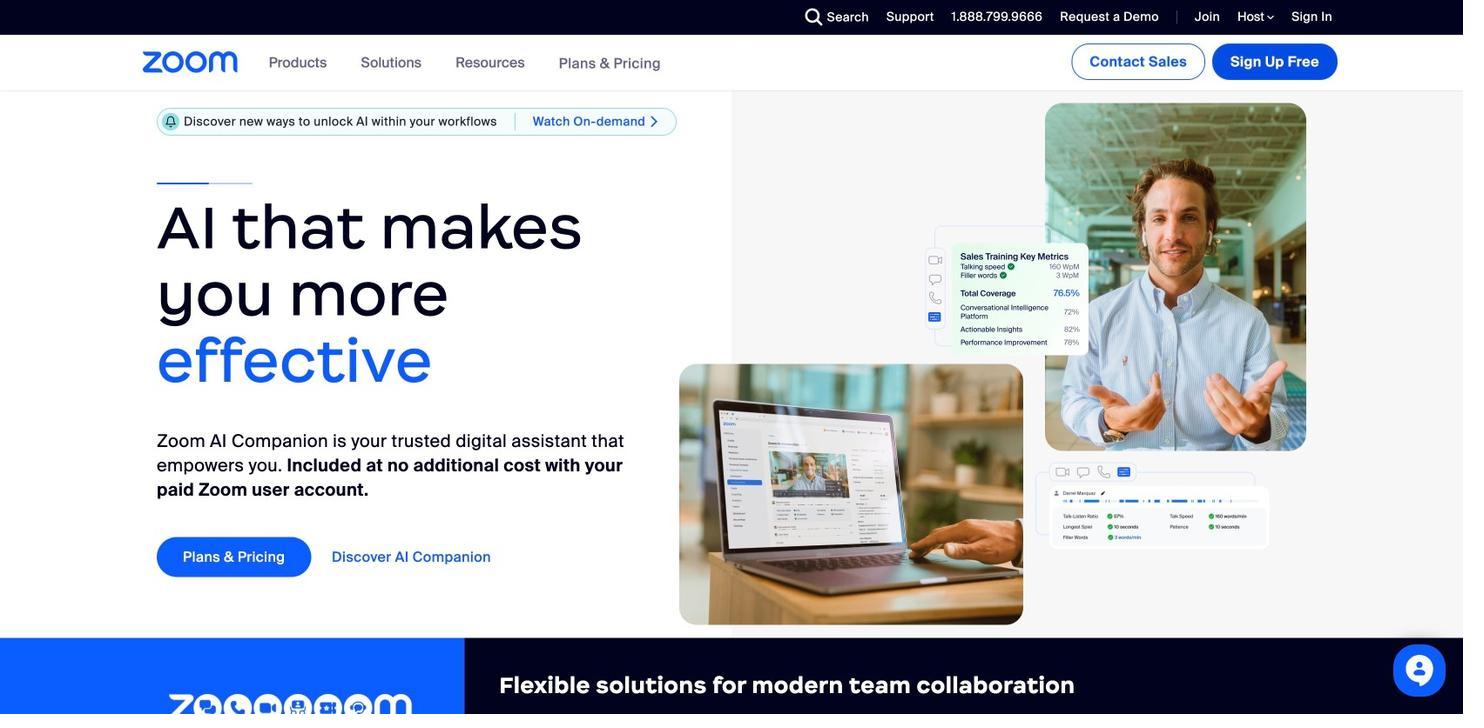 Task type: locate. For each thing, give the bounding box(es) containing it.
product information navigation
[[256, 35, 674, 92]]

zoom logo image
[[143, 51, 238, 73]]

banner
[[122, 35, 1341, 92]]

meetings navigation
[[1068, 35, 1341, 84]]

right image
[[645, 115, 663, 129]]

zoom interface icon image
[[745, 226, 1089, 356], [1035, 463, 1269, 550]]

main content
[[0, 35, 1463, 715]]



Task type: vqa. For each thing, say whether or not it's contained in the screenshot.
Sign In's the Sign
no



Task type: describe. For each thing, give the bounding box(es) containing it.
0 vertical spatial zoom interface icon image
[[745, 226, 1089, 356]]

1 vertical spatial zoom interface icon image
[[1035, 463, 1269, 550]]

zoom unified communication platform image
[[168, 695, 412, 715]]



